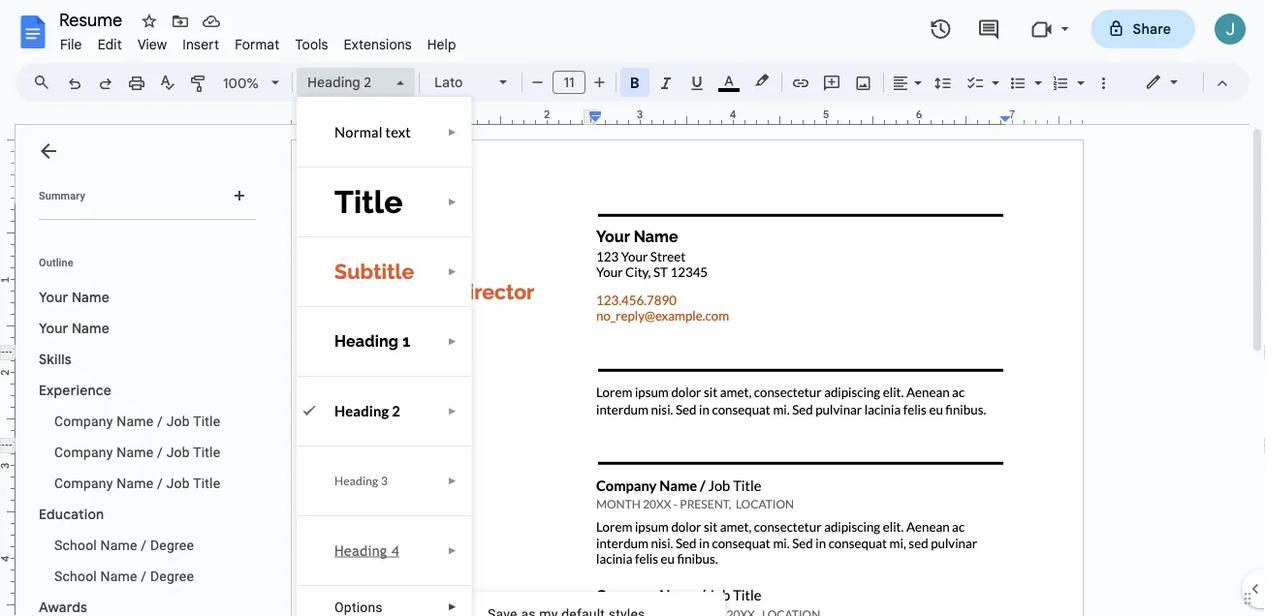 Task type: vqa. For each thing, say whether or not it's contained in the screenshot.
purple image
no



Task type: describe. For each thing, give the bounding box(es) containing it.
4 ► from the top
[[448, 336, 457, 347]]

3
[[381, 474, 388, 488]]

Menus field
[[24, 69, 67, 96]]

Rename text field
[[52, 8, 134, 31]]

heading left the 1
[[335, 333, 399, 351]]

styles list. heading 2 selected. option
[[307, 69, 385, 96]]

menu bar inside the menu bar "banner"
[[52, 25, 464, 57]]

2 company from the top
[[54, 445, 113, 461]]

edit menu item
[[90, 33, 130, 56]]

2 job from the top
[[166, 445, 190, 461]]

Star checkbox
[[136, 8, 163, 35]]

1 school name / degree from the top
[[54, 538, 194, 554]]

heading left 4
[[335, 542, 387, 559]]

insert
[[183, 36, 219, 53]]

insert image image
[[853, 69, 875, 96]]

experience
[[39, 382, 112, 399]]

awards
[[39, 599, 87, 616]]

1 school from the top
[[54, 538, 97, 554]]

2 degree from the top
[[150, 569, 194, 585]]

highlight color image
[[751, 69, 773, 92]]

heading left 3
[[335, 474, 379, 488]]

1
[[403, 333, 410, 351]]

file menu item
[[52, 33, 90, 56]]

skills
[[39, 351, 72, 368]]

heading 2 inside option
[[307, 74, 371, 91]]

lato
[[434, 74, 463, 91]]

2 inside title list box
[[392, 403, 400, 420]]

options o element
[[335, 600, 389, 616]]

heading 4
[[335, 542, 399, 559]]

document outline element
[[16, 125, 279, 617]]

1 job from the top
[[166, 414, 190, 430]]

1 company from the top
[[54, 414, 113, 430]]

edit
[[98, 36, 122, 53]]

2 inside option
[[364, 74, 371, 91]]

text color image
[[718, 69, 740, 92]]

2 school name / degree from the top
[[54, 569, 194, 585]]

tools
[[295, 36, 328, 53]]

view
[[138, 36, 167, 53]]

1 your name from the top
[[39, 289, 110, 306]]

heading 3
[[335, 474, 388, 488]]

Font size field
[[553, 71, 593, 95]]

checklist menu image
[[987, 70, 1000, 77]]

1 ► from the top
[[448, 127, 457, 138]]



Task type: locate. For each thing, give the bounding box(es) containing it.
school name / degree
[[54, 538, 194, 554], [54, 569, 194, 585]]

school
[[54, 538, 97, 554], [54, 569, 97, 585]]

2 vertical spatial company
[[54, 476, 113, 492]]

1 horizontal spatial 2
[[392, 403, 400, 420]]

subtitle
[[335, 260, 415, 284]]

school up awards
[[54, 569, 97, 585]]

2 vertical spatial job
[[166, 476, 190, 492]]

Font size text field
[[554, 71, 585, 94]]

0 vertical spatial heading 2
[[307, 74, 371, 91]]

extensions
[[344, 36, 412, 53]]

your name up 'skills'
[[39, 320, 110, 337]]

2
[[364, 74, 371, 91], [392, 403, 400, 420]]

1 vertical spatial heading 2
[[335, 403, 400, 420]]

education
[[39, 506, 104, 523]]

menu bar banner
[[0, 0, 1265, 617]]

2 ► from the top
[[448, 196, 457, 207]]

text
[[386, 124, 411, 141]]

heading inside option
[[307, 74, 360, 91]]

0 vertical spatial degree
[[150, 538, 194, 554]]

company name / job title
[[54, 414, 220, 430], [54, 445, 220, 461], [54, 476, 220, 492]]

1 vertical spatial school
[[54, 569, 97, 585]]

3 company name / job title from the top
[[54, 476, 220, 492]]

ptions
[[344, 600, 383, 616]]

mode and view toolbar
[[1131, 63, 1238, 102]]

0 vertical spatial your name
[[39, 289, 110, 306]]

font list. lato selected. option
[[434, 69, 488, 96]]

heading 1
[[335, 333, 410, 351]]

1 vertical spatial company
[[54, 445, 113, 461]]

1 vertical spatial your name
[[39, 320, 110, 337]]

menu bar containing file
[[52, 25, 464, 57]]

main toolbar
[[57, 0, 1119, 401]]

heading down tools
[[307, 74, 360, 91]]

format menu item
[[227, 33, 287, 56]]

extensions menu item
[[336, 33, 420, 56]]

2 vertical spatial company name / job title
[[54, 476, 220, 492]]

0 vertical spatial company name / job title
[[54, 414, 220, 430]]

degree
[[150, 538, 194, 554], [150, 569, 194, 585]]

title list box
[[297, 97, 472, 617]]

3 job from the top
[[166, 476, 190, 492]]

heading 2 down heading 1
[[335, 403, 400, 420]]

0 vertical spatial company
[[54, 414, 113, 430]]

1 vertical spatial job
[[166, 445, 190, 461]]

o ptions
[[335, 600, 383, 616]]

your name
[[39, 289, 110, 306], [39, 320, 110, 337]]

0 horizontal spatial 2
[[364, 74, 371, 91]]

8 ► from the top
[[448, 602, 457, 613]]

numbered list menu image
[[1072, 70, 1085, 77]]

5 ► from the top
[[448, 406, 457, 417]]

title inside list box
[[335, 184, 403, 220]]

3 ► from the top
[[448, 266, 457, 277]]

your
[[39, 289, 68, 306], [39, 320, 68, 337]]

share button
[[1091, 10, 1196, 48]]

heading 2 inside title list box
[[335, 403, 400, 420]]

company
[[54, 414, 113, 430], [54, 445, 113, 461], [54, 476, 113, 492]]

tools menu item
[[287, 33, 336, 56]]

file
[[60, 36, 82, 53]]

heading
[[307, 74, 360, 91], [335, 333, 399, 351], [335, 403, 389, 420], [335, 474, 379, 488], [335, 542, 387, 559]]

►
[[448, 127, 457, 138], [448, 196, 457, 207], [448, 266, 457, 277], [448, 336, 457, 347], [448, 406, 457, 417], [448, 476, 457, 487], [448, 545, 457, 557], [448, 602, 457, 613]]

4
[[392, 542, 399, 559]]

normal
[[335, 124, 383, 141]]

2 down extensions menu item
[[364, 74, 371, 91]]

7 ► from the top
[[448, 545, 457, 557]]

insert menu item
[[175, 33, 227, 56]]

0 vertical spatial job
[[166, 414, 190, 430]]

2 your from the top
[[39, 320, 68, 337]]

2 company name / job title from the top
[[54, 445, 220, 461]]

help
[[427, 36, 456, 53]]

menu bar
[[52, 25, 464, 57]]

summary
[[39, 190, 85, 202]]

view menu item
[[130, 33, 175, 56]]

2 school from the top
[[54, 569, 97, 585]]

1 degree from the top
[[150, 538, 194, 554]]

heading 2 down tools
[[307, 74, 371, 91]]

Zoom field
[[215, 69, 288, 98]]

title application
[[0, 0, 1265, 617]]

heading 2
[[307, 74, 371, 91], [335, 403, 400, 420]]

1 your from the top
[[39, 289, 68, 306]]

1 vertical spatial school name / degree
[[54, 569, 194, 585]]

1 company name / job title from the top
[[54, 414, 220, 430]]

/
[[157, 414, 163, 430], [157, 445, 163, 461], [157, 476, 163, 492], [141, 538, 147, 554], [141, 569, 147, 585]]

6 ► from the top
[[448, 476, 457, 487]]

school name / degree up awards
[[54, 569, 194, 585]]

line & paragraph spacing image
[[932, 69, 955, 96]]

3 company from the top
[[54, 476, 113, 492]]

0 vertical spatial school name / degree
[[54, 538, 194, 554]]

0 vertical spatial school
[[54, 538, 97, 554]]

1 vertical spatial degree
[[150, 569, 194, 585]]

share
[[1133, 20, 1171, 37]]

1 vertical spatial your
[[39, 320, 68, 337]]

outline heading
[[16, 255, 264, 282]]

school name / degree down education
[[54, 538, 194, 554]]

outline
[[39, 256, 73, 269]]

name
[[72, 289, 110, 306], [72, 320, 110, 337], [117, 414, 154, 430], [117, 445, 154, 461], [117, 476, 154, 492], [100, 538, 137, 554], [100, 569, 137, 585]]

format
[[235, 36, 280, 53]]

job
[[166, 414, 190, 430], [166, 445, 190, 461], [166, 476, 190, 492]]

your down "outline"
[[39, 289, 68, 306]]

0 vertical spatial your
[[39, 289, 68, 306]]

Zoom text field
[[218, 70, 265, 97]]

1 vertical spatial 2
[[392, 403, 400, 420]]

school down education
[[54, 538, 97, 554]]

0 vertical spatial 2
[[364, 74, 371, 91]]

normal text
[[335, 124, 411, 141]]

2 your name from the top
[[39, 320, 110, 337]]

o
[[335, 600, 344, 616]]

heading up "heading 3"
[[335, 403, 389, 420]]

help menu item
[[420, 33, 464, 56]]

title
[[335, 184, 403, 220], [193, 414, 220, 430], [193, 445, 220, 461], [193, 476, 220, 492]]

summary heading
[[39, 188, 85, 204]]

2 down heading 1
[[392, 403, 400, 420]]

bulleted list menu image
[[1030, 70, 1042, 77]]

1 vertical spatial company name / job title
[[54, 445, 220, 461]]

your up 'skills'
[[39, 320, 68, 337]]

your name down "outline"
[[39, 289, 110, 306]]



